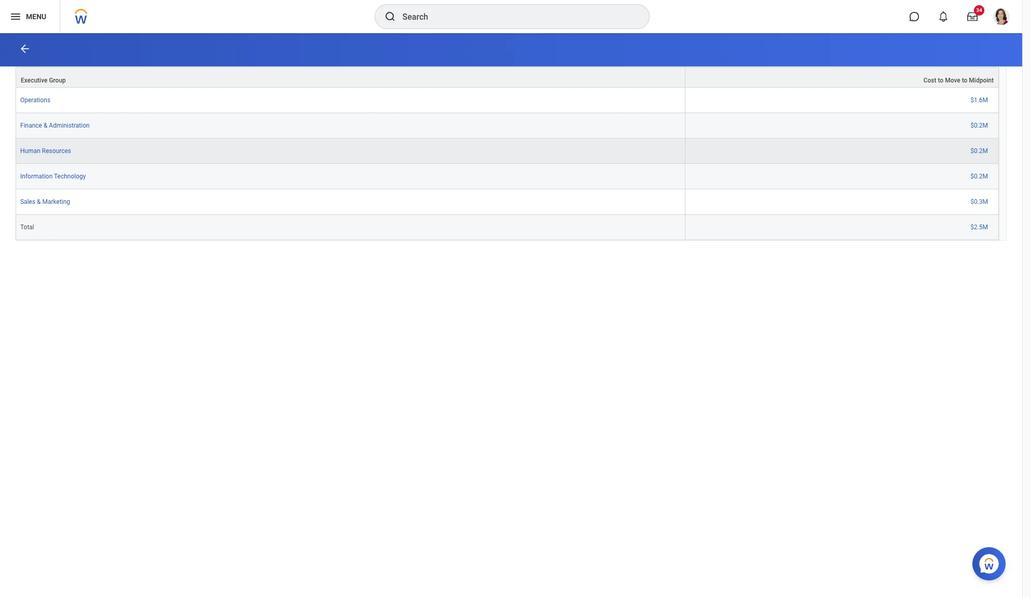 Task type: describe. For each thing, give the bounding box(es) containing it.
human
[[20, 147, 40, 155]]

information technology
[[20, 173, 86, 180]]

$1.6m button
[[971, 96, 990, 104]]

resources
[[42, 147, 71, 155]]

justify image
[[9, 10, 22, 23]]

finance & administration
[[20, 122, 90, 129]]

$0.2m button for finance & administration
[[971, 121, 990, 130]]

Search Workday  search field
[[403, 5, 628, 28]]

& for administration
[[44, 122, 47, 129]]

previous page image
[[19, 43, 31, 55]]

administration
[[49, 122, 90, 129]]

information technology link
[[20, 171, 86, 180]]

cost to move to midpoint
[[924, 77, 994, 84]]

finance
[[20, 122, 42, 129]]

$0.3m button
[[971, 198, 990, 206]]

$2.5m
[[971, 224, 988, 231]]

marketing
[[42, 198, 70, 206]]

row containing executive group
[[16, 67, 999, 88]]

row containing operations
[[16, 88, 999, 113]]

sales
[[20, 198, 35, 206]]

$2.5m button
[[971, 223, 990, 232]]

profile logan mcneil image
[[994, 8, 1010, 27]]

$0.2m for information technology
[[971, 173, 988, 180]]

total element
[[20, 222, 34, 231]]

executive group button
[[16, 67, 685, 87]]

$0.2m for finance & administration
[[971, 122, 988, 129]]

$1.6m
[[971, 97, 988, 104]]

information
[[20, 173, 53, 180]]

$0.2m for human resources
[[971, 147, 988, 155]]

$0.3m
[[971, 198, 988, 206]]

move
[[945, 77, 961, 84]]

1 to from the left
[[938, 77, 944, 84]]

cost to move to midpoint button
[[686, 67, 999, 87]]

menu button
[[0, 0, 60, 33]]

operations
[[20, 97, 50, 104]]

group
[[49, 77, 66, 84]]

row containing finance & administration
[[16, 113, 999, 139]]

$0.2m button for information technology
[[971, 172, 990, 181]]

2 to from the left
[[962, 77, 968, 84]]

row containing information technology
[[16, 164, 999, 189]]

$0.2m button for human resources
[[971, 147, 990, 155]]



Task type: locate. For each thing, give the bounding box(es) containing it.
$0.2m button
[[971, 121, 990, 130], [971, 147, 990, 155], [971, 172, 990, 181]]

3 $0.2m button from the top
[[971, 172, 990, 181]]

to right cost
[[938, 77, 944, 84]]

1 vertical spatial &
[[37, 198, 41, 206]]

inbox large image
[[968, 11, 978, 22]]

34 button
[[961, 5, 985, 28]]

2 $0.2m from the top
[[971, 147, 988, 155]]

sales & marketing link
[[20, 196, 70, 206]]

0 horizontal spatial &
[[37, 198, 41, 206]]

search image
[[384, 10, 396, 23]]

1 row from the top
[[16, 67, 999, 88]]

row containing human resources
[[16, 139, 999, 164]]

main content containing executive group
[[0, 33, 1023, 246]]

operations link
[[20, 94, 50, 104]]

1 vertical spatial $0.2m
[[971, 147, 988, 155]]

3 $0.2m from the top
[[971, 173, 988, 180]]

2 row from the top
[[16, 88, 999, 113]]

5 row from the top
[[16, 164, 999, 189]]

main content
[[0, 33, 1023, 246]]

&
[[44, 122, 47, 129], [37, 198, 41, 206]]

2 vertical spatial $0.2m
[[971, 173, 988, 180]]

& right finance
[[44, 122, 47, 129]]

4 row from the top
[[16, 139, 999, 164]]

finance & administration link
[[20, 120, 90, 129]]

7 row from the top
[[16, 215, 999, 240]]

0 vertical spatial $0.2m button
[[971, 121, 990, 130]]

& right sales
[[37, 198, 41, 206]]

1 $0.2m from the top
[[971, 122, 988, 129]]

human resources link
[[20, 145, 71, 155]]

to
[[938, 77, 944, 84], [962, 77, 968, 84]]

technology
[[54, 173, 86, 180]]

34
[[977, 7, 983, 13]]

1 horizontal spatial to
[[962, 77, 968, 84]]

3 row from the top
[[16, 113, 999, 139]]

human resources
[[20, 147, 71, 155]]

row containing sales & marketing
[[16, 189, 999, 215]]

2 vertical spatial $0.2m button
[[971, 172, 990, 181]]

row
[[16, 67, 999, 88], [16, 88, 999, 113], [16, 113, 999, 139], [16, 139, 999, 164], [16, 164, 999, 189], [16, 189, 999, 215], [16, 215, 999, 240]]

to right the move
[[962, 77, 968, 84]]

executive
[[21, 77, 47, 84]]

0 vertical spatial &
[[44, 122, 47, 129]]

cost
[[924, 77, 937, 84]]

total
[[20, 224, 34, 231]]

1 vertical spatial $0.2m button
[[971, 147, 990, 155]]

notifications large image
[[939, 11, 949, 22]]

sales & marketing
[[20, 198, 70, 206]]

0 horizontal spatial to
[[938, 77, 944, 84]]

1 horizontal spatial &
[[44, 122, 47, 129]]

$0.2m
[[971, 122, 988, 129], [971, 147, 988, 155], [971, 173, 988, 180]]

executive group
[[21, 77, 66, 84]]

& for marketing
[[37, 198, 41, 206]]

row containing total
[[16, 215, 999, 240]]

6 row from the top
[[16, 189, 999, 215]]

0 vertical spatial $0.2m
[[971, 122, 988, 129]]

midpoint
[[969, 77, 994, 84]]

menu
[[26, 12, 46, 21]]

1 $0.2m button from the top
[[971, 121, 990, 130]]

2 $0.2m button from the top
[[971, 147, 990, 155]]



Task type: vqa. For each thing, say whether or not it's contained in the screenshot.
View Bonus and One-Time Payments button
no



